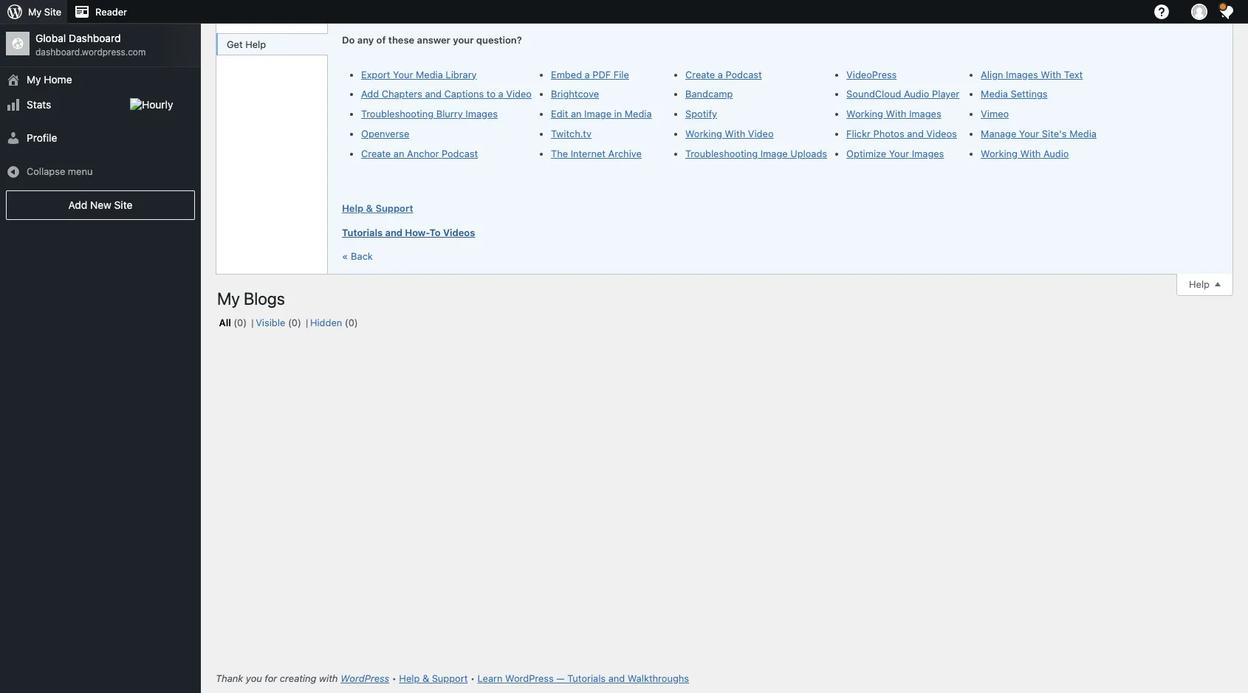 Task type: describe. For each thing, give the bounding box(es) containing it.
images for optimize your images
[[912, 148, 945, 159]]

1 • from the left
[[392, 673, 397, 685]]

working for working with video
[[686, 128, 723, 140]]

walkthroughs
[[628, 673, 690, 685]]

images for working with images
[[910, 108, 942, 120]]

blurry
[[437, 108, 463, 120]]

create a podcast link
[[686, 68, 762, 80]]

site inside toolbar navigation
[[44, 6, 61, 18]]

embed
[[551, 68, 582, 80]]

troubleshooting for troubleshooting image uploads
[[686, 148, 758, 159]]

help & support
[[342, 203, 413, 215]]

brightcove
[[551, 88, 599, 100]]

chapters
[[382, 88, 423, 100]]

all
[[219, 317, 231, 329]]

openverse link
[[361, 128, 410, 140]]

& inside "link"
[[366, 203, 373, 215]]

file
[[614, 68, 630, 80]]

export
[[361, 68, 391, 80]]

to
[[430, 227, 441, 239]]

edit an image in media link
[[551, 108, 652, 120]]

1 vertical spatial video
[[748, 128, 774, 140]]

with for working with images
[[886, 108, 907, 120]]

brightcove link
[[551, 88, 599, 100]]

a for embed
[[585, 68, 590, 80]]

all (0) | visible (0) | hidden (0)
[[219, 317, 358, 329]]

media right the site's in the top right of the page
[[1070, 128, 1097, 140]]

spotify link
[[686, 108, 718, 120]]

help button
[[1177, 274, 1234, 296]]

your
[[453, 34, 474, 46]]

home
[[44, 73, 72, 86]]

the internet archive link
[[551, 148, 642, 159]]

embed a pdf file link
[[551, 68, 630, 80]]

an for create
[[394, 148, 405, 159]]

media up vimeo on the top
[[982, 88, 1009, 100]]

working with video
[[686, 128, 774, 140]]

edit
[[551, 108, 569, 120]]

troubleshooting blurry images
[[361, 108, 498, 120]]

the
[[551, 148, 568, 159]]

0 vertical spatial video
[[506, 88, 532, 100]]

vimeo
[[982, 108, 1010, 120]]

to
[[487, 88, 496, 100]]

my for my site
[[28, 6, 42, 18]]

troubleshooting blurry images link
[[361, 108, 498, 120]]

align images with text
[[982, 68, 1084, 80]]

do any of these answer your question?
[[342, 34, 522, 46]]

videopress
[[847, 68, 897, 80]]

2 (0) from the left
[[288, 317, 301, 329]]

get help link
[[218, 33, 328, 56]]

« back
[[342, 251, 373, 263]]

soundcloud
[[847, 88, 902, 100]]

add for add new site
[[68, 198, 87, 211]]

and up troubleshooting blurry images link
[[425, 88, 442, 100]]

collapse
[[27, 165, 65, 177]]

collapse menu button
[[0, 159, 201, 184]]

1 horizontal spatial videos
[[927, 128, 958, 140]]

working for working with images
[[847, 108, 884, 120]]

how-
[[405, 227, 430, 239]]

create an anchor podcast link
[[361, 148, 478, 159]]

flickr photos and videos link
[[847, 128, 958, 140]]

main menu navigation
[[0, 0, 201, 694]]

0 horizontal spatial a
[[499, 88, 504, 100]]

my site link
[[0, 0, 67, 24]]

align
[[982, 68, 1004, 80]]

0 horizontal spatial podcast
[[442, 148, 478, 159]]

« back link
[[342, 251, 373, 263]]

1 | from the left
[[252, 317, 254, 329]]

1 vertical spatial tutorials
[[568, 673, 606, 685]]

settings
[[1011, 88, 1048, 100]]

reader link
[[67, 0, 133, 24]]

create a podcast
[[686, 68, 762, 80]]

working with video link
[[686, 128, 774, 140]]

my for my home
[[27, 73, 41, 86]]

1 vertical spatial &
[[423, 673, 429, 685]]

media up add chapters and captions to a video
[[416, 68, 443, 80]]

working with audio link
[[982, 148, 1070, 159]]

my for my blogs
[[217, 289, 240, 309]]

internet
[[571, 148, 606, 159]]

get
[[227, 38, 243, 50]]

3 (0) from the left
[[345, 317, 358, 329]]

a for create
[[718, 68, 723, 80]]

openverse
[[361, 128, 410, 140]]

export your media library link
[[361, 68, 477, 80]]

collapse menu
[[27, 165, 93, 177]]

reader
[[95, 6, 127, 18]]

dashboard.wordpress.com
[[35, 47, 146, 58]]

images for troubleshooting blurry images
[[466, 108, 498, 120]]

videos inside the tutorials and how-to videos link
[[443, 227, 475, 239]]

«
[[342, 251, 348, 263]]

add new site
[[68, 198, 133, 211]]

embed a pdf file
[[551, 68, 630, 80]]

troubleshooting image uploads link
[[686, 148, 828, 159]]

back
[[351, 251, 373, 263]]

0 horizontal spatial audio
[[904, 88, 930, 100]]

answer
[[417, 34, 451, 46]]

and right 'photos'
[[908, 128, 924, 140]]

toolbar navigation
[[0, 0, 1240, 24]]

with for working with audio
[[1021, 148, 1042, 159]]

site's
[[1043, 128, 1068, 140]]

soundcloud audio player
[[847, 88, 960, 100]]

blogs
[[244, 289, 285, 309]]

2 | from the left
[[306, 317, 308, 329]]

bandcamp link
[[686, 88, 733, 100]]

add new site link
[[6, 190, 195, 220]]



Task type: locate. For each thing, give the bounding box(es) containing it.
your up chapters
[[393, 68, 413, 80]]

0 vertical spatial create
[[686, 68, 716, 80]]

twitch.tv link
[[551, 128, 592, 140]]

podcast
[[726, 68, 762, 80], [442, 148, 478, 159]]

media settings link
[[982, 88, 1048, 100]]

1 vertical spatial image
[[761, 148, 788, 159]]

my up all
[[217, 289, 240, 309]]

working
[[847, 108, 884, 120], [686, 128, 723, 140], [982, 148, 1018, 159]]

0 vertical spatial troubleshooting
[[361, 108, 434, 120]]

1 horizontal spatial |
[[306, 317, 308, 329]]

0 vertical spatial audio
[[904, 88, 930, 100]]

align images with text link
[[982, 68, 1084, 80]]

|
[[252, 317, 254, 329], [306, 317, 308, 329]]

working for working with audio
[[982, 148, 1018, 159]]

1 vertical spatial support
[[432, 673, 468, 685]]

archive
[[609, 148, 642, 159]]

with
[[1042, 68, 1062, 80], [886, 108, 907, 120], [725, 128, 746, 140], [1021, 148, 1042, 159]]

1 vertical spatial audio
[[1044, 148, 1070, 159]]

0 horizontal spatial an
[[394, 148, 405, 159]]

1 vertical spatial site
[[114, 198, 133, 211]]

your down the flickr photos and videos
[[890, 148, 910, 159]]

video right to
[[506, 88, 532, 100]]

audio left player
[[904, 88, 930, 100]]

contextual help tab element
[[217, 24, 1233, 274]]

1 horizontal spatial wordpress
[[506, 673, 554, 685]]

add inside contextual help tab "element"
[[361, 88, 379, 100]]

tutorials and how-to videos link
[[342, 226, 1202, 241]]

and left 'how-'
[[385, 227, 403, 239]]

0 vertical spatial my
[[28, 6, 42, 18]]

help & support link
[[342, 57, 1202, 217], [399, 673, 468, 685]]

learn wordpress — tutorials and walkthroughs link
[[478, 673, 690, 685]]

podcast right anchor
[[442, 148, 478, 159]]

| left hidden
[[306, 317, 308, 329]]

learn
[[478, 673, 503, 685]]

a up bandcamp at the top right
[[718, 68, 723, 80]]

add chapters and captions to a video
[[361, 88, 532, 100]]

1 vertical spatial create
[[361, 148, 391, 159]]

support inside contextual help tab "element"
[[376, 203, 413, 215]]

with left text
[[1042, 68, 1062, 80]]

0 horizontal spatial troubleshooting
[[361, 108, 434, 120]]

support up tutorials and how-to videos
[[376, 203, 413, 215]]

help & support link for thank you for creating with
[[399, 673, 468, 685]]

(0) right hidden
[[345, 317, 358, 329]]

images down player
[[910, 108, 942, 120]]

0 vertical spatial site
[[44, 6, 61, 18]]

my
[[28, 6, 42, 18], [27, 73, 41, 86], [217, 289, 240, 309]]

0 horizontal spatial image
[[585, 108, 612, 120]]

0 horizontal spatial &
[[366, 203, 373, 215]]

optimize your images link
[[847, 148, 945, 159]]

videos right to
[[443, 227, 475, 239]]

1 horizontal spatial an
[[571, 108, 582, 120]]

bandcamp
[[686, 88, 733, 100]]

an for edit
[[571, 108, 582, 120]]

a right to
[[499, 88, 504, 100]]

my site
[[28, 6, 61, 18]]

(0) right all
[[234, 317, 247, 329]]

image left 'uploads'
[[761, 148, 788, 159]]

0 vertical spatial add
[[361, 88, 379, 100]]

0 horizontal spatial videos
[[443, 227, 475, 239]]

support
[[376, 203, 413, 215], [432, 673, 468, 685]]

your for export
[[393, 68, 413, 80]]

media settings
[[982, 88, 1048, 100]]

images up settings at the top right
[[1007, 68, 1039, 80]]

working up flickr
[[847, 108, 884, 120]]

1 vertical spatial working
[[686, 128, 723, 140]]

0 horizontal spatial •
[[392, 673, 397, 685]]

1 horizontal spatial &
[[423, 673, 429, 685]]

1 horizontal spatial working
[[847, 108, 884, 120]]

media
[[416, 68, 443, 80], [982, 88, 1009, 100], [625, 108, 652, 120], [1070, 128, 1097, 140]]

0 vertical spatial support
[[376, 203, 413, 215]]

• left learn
[[471, 673, 475, 685]]

uploads
[[791, 148, 828, 159]]

& up tutorials and how-to videos
[[366, 203, 373, 215]]

bell image
[[1219, 4, 1230, 16]]

create for create a podcast
[[686, 68, 716, 80]]

get help
[[227, 38, 266, 50]]

0 horizontal spatial support
[[376, 203, 413, 215]]

2 vertical spatial my
[[217, 289, 240, 309]]

my inside main menu navigation
[[27, 73, 41, 86]]

video
[[506, 88, 532, 100], [748, 128, 774, 140]]

2 horizontal spatial (0)
[[345, 317, 358, 329]]

tutorials and how-to videos
[[342, 227, 475, 239]]

menu
[[68, 165, 93, 177]]

global
[[35, 32, 66, 44]]

2 vertical spatial working
[[982, 148, 1018, 159]]

creating
[[280, 673, 317, 685]]

of
[[377, 34, 386, 46]]

1 horizontal spatial podcast
[[726, 68, 762, 80]]

add left 'new'
[[68, 198, 87, 211]]

1 horizontal spatial a
[[585, 68, 590, 80]]

1 horizontal spatial troubleshooting
[[686, 148, 758, 159]]

your
[[393, 68, 413, 80], [1020, 128, 1040, 140], [890, 148, 910, 159]]

export your media library
[[361, 68, 477, 80]]

pdf
[[593, 68, 611, 80]]

videos down player
[[927, 128, 958, 140]]

do
[[342, 34, 355, 46]]

photos
[[874, 128, 905, 140]]

0 horizontal spatial wordpress
[[341, 673, 390, 685]]

0 horizontal spatial create
[[361, 148, 391, 159]]

site up global
[[44, 6, 61, 18]]

0 horizontal spatial tutorials
[[342, 227, 383, 239]]

anchor
[[407, 148, 439, 159]]

wordpress
[[341, 673, 390, 685], [506, 673, 554, 685]]

tutorials right —
[[568, 673, 606, 685]]

troubleshooting down working with video link
[[686, 148, 758, 159]]

1 vertical spatial add
[[68, 198, 87, 211]]

tutorials inside contextual help tab "element"
[[342, 227, 383, 239]]

player
[[933, 88, 960, 100]]

text
[[1065, 68, 1084, 80]]

troubleshooting image uploads
[[686, 148, 828, 159]]

captions
[[445, 88, 484, 100]]

working down the spotify link
[[686, 128, 723, 140]]

1 vertical spatial my
[[27, 73, 41, 86]]

0 horizontal spatial (0)
[[234, 317, 247, 329]]

2 horizontal spatial working
[[982, 148, 1018, 159]]

these
[[389, 34, 415, 46]]

troubleshooting for troubleshooting blurry images
[[361, 108, 434, 120]]

1 horizontal spatial audio
[[1044, 148, 1070, 159]]

1 vertical spatial an
[[394, 148, 405, 159]]

| left visible
[[252, 317, 254, 329]]

hourly views image
[[130, 98, 189, 113]]

working with images link
[[847, 108, 942, 120]]

0 vertical spatial an
[[571, 108, 582, 120]]

hidden
[[310, 317, 342, 329]]

videos
[[927, 128, 958, 140], [443, 227, 475, 239]]

tutorials
[[342, 227, 383, 239], [568, 673, 606, 685]]

manage your site's media
[[982, 128, 1097, 140]]

your for manage
[[1020, 128, 1040, 140]]

1 horizontal spatial support
[[432, 673, 468, 685]]

podcast up bandcamp at the top right
[[726, 68, 762, 80]]

1 horizontal spatial (0)
[[288, 317, 301, 329]]

1 horizontal spatial tutorials
[[568, 673, 606, 685]]

with
[[319, 673, 338, 685]]

0 vertical spatial help & support link
[[342, 57, 1202, 217]]

0 horizontal spatial working
[[686, 128, 723, 140]]

my home
[[27, 73, 72, 86]]

0 vertical spatial tutorials
[[342, 227, 383, 239]]

flickr
[[847, 128, 871, 140]]

0 vertical spatial working
[[847, 108, 884, 120]]

manage
[[982, 128, 1017, 140]]

thank you for creating with wordpress • help & support • learn wordpress — tutorials and walkthroughs
[[216, 673, 690, 685]]

help & support link for do any of these answer your question?
[[342, 57, 1202, 217]]

site
[[44, 6, 61, 18], [114, 198, 133, 211]]

1 horizontal spatial add
[[361, 88, 379, 100]]

add for add chapters and captions to a video
[[361, 88, 379, 100]]

spotify
[[686, 108, 718, 120]]

•
[[392, 673, 397, 685], [471, 673, 475, 685]]

add inside add new site link
[[68, 198, 87, 211]]

0 horizontal spatial your
[[393, 68, 413, 80]]

support left learn
[[432, 673, 468, 685]]

2 • from the left
[[471, 673, 475, 685]]

with up the flickr photos and videos
[[886, 108, 907, 120]]

and left walkthroughs
[[609, 673, 625, 685]]

1 vertical spatial your
[[1020, 128, 1040, 140]]

add chapters and captions to a video link
[[361, 88, 532, 100]]

0 vertical spatial your
[[393, 68, 413, 80]]

edit an image in media
[[551, 108, 652, 120]]

my inside toolbar navigation
[[28, 6, 42, 18]]

a left pdf on the top left of page
[[585, 68, 590, 80]]

1 horizontal spatial video
[[748, 128, 774, 140]]

with up troubleshooting image uploads link
[[725, 128, 746, 140]]

working with images
[[847, 108, 942, 120]]

1 vertical spatial help & support link
[[399, 673, 468, 685]]

my up global
[[28, 6, 42, 18]]

& right wordpress link
[[423, 673, 429, 685]]

(0) right visible
[[288, 317, 301, 329]]

audio down the site's in the top right of the page
[[1044, 148, 1070, 159]]

0 vertical spatial &
[[366, 203, 373, 215]]

an right edit on the top left
[[571, 108, 582, 120]]

1 horizontal spatial site
[[114, 198, 133, 211]]

0 horizontal spatial video
[[506, 88, 532, 100]]

my left 'home' at the left
[[27, 73, 41, 86]]

0 vertical spatial videos
[[927, 128, 958, 140]]

the internet archive
[[551, 148, 642, 159]]

working down manage
[[982, 148, 1018, 159]]

1 vertical spatial podcast
[[442, 148, 478, 159]]

your up working with audio
[[1020, 128, 1040, 140]]

videopress link
[[847, 68, 897, 80]]

image left 'in'
[[585, 108, 612, 120]]

1 vertical spatial videos
[[443, 227, 475, 239]]

1 (0) from the left
[[234, 317, 247, 329]]

stats link
[[0, 93, 201, 118]]

create
[[686, 68, 716, 80], [361, 148, 391, 159]]

0 horizontal spatial site
[[44, 6, 61, 18]]

audio
[[904, 88, 930, 100], [1044, 148, 1070, 159]]

create for create an anchor podcast
[[361, 148, 391, 159]]

an
[[571, 108, 582, 120], [394, 148, 405, 159]]

create down openverse link
[[361, 148, 391, 159]]

0 horizontal spatial |
[[252, 317, 254, 329]]

site right 'new'
[[114, 198, 133, 211]]

new
[[90, 198, 112, 211]]

media right 'in'
[[625, 108, 652, 120]]

2 vertical spatial your
[[890, 148, 910, 159]]

video up troubleshooting image uploads
[[748, 128, 774, 140]]

1 horizontal spatial image
[[761, 148, 788, 159]]

2 horizontal spatial a
[[718, 68, 723, 80]]

0 horizontal spatial add
[[68, 198, 87, 211]]

1 horizontal spatial create
[[686, 68, 716, 80]]

optimize your images
[[847, 148, 945, 159]]

add down export
[[361, 88, 379, 100]]

create up bandcamp link
[[686, 68, 716, 80]]

1 wordpress from the left
[[341, 673, 390, 685]]

with for working with video
[[725, 128, 746, 140]]

1 horizontal spatial your
[[890, 148, 910, 159]]

tutorials up back at the top left of the page
[[342, 227, 383, 239]]

twitch.tv
[[551, 128, 592, 140]]

1 vertical spatial troubleshooting
[[686, 148, 758, 159]]

2 wordpress from the left
[[506, 673, 554, 685]]

images down the flickr photos and videos
[[912, 148, 945, 159]]

wordpress left —
[[506, 673, 554, 685]]

wordpress right the with
[[341, 673, 390, 685]]

site inside main menu navigation
[[114, 198, 133, 211]]

with down manage your site's media link
[[1021, 148, 1042, 159]]

any
[[358, 34, 374, 46]]

optimize
[[847, 148, 887, 159]]

0 vertical spatial podcast
[[726, 68, 762, 80]]

0 vertical spatial image
[[585, 108, 612, 120]]

images down to
[[466, 108, 498, 120]]

visible
[[256, 317, 286, 329]]

an down openverse
[[394, 148, 405, 159]]

manage your site's media link
[[982, 128, 1097, 140]]

help inside dropdown button
[[1190, 279, 1210, 291]]

1 horizontal spatial •
[[471, 673, 475, 685]]

• right wordpress link
[[392, 673, 397, 685]]

your for optimize
[[890, 148, 910, 159]]

troubleshooting
[[361, 108, 434, 120], [686, 148, 758, 159]]

profile link
[[0, 126, 201, 151]]

troubleshooting down chapters
[[361, 108, 434, 120]]

2 horizontal spatial your
[[1020, 128, 1040, 140]]

my blogs
[[217, 289, 285, 309]]



Task type: vqa. For each thing, say whether or not it's contained in the screenshot.
"Safety"
no



